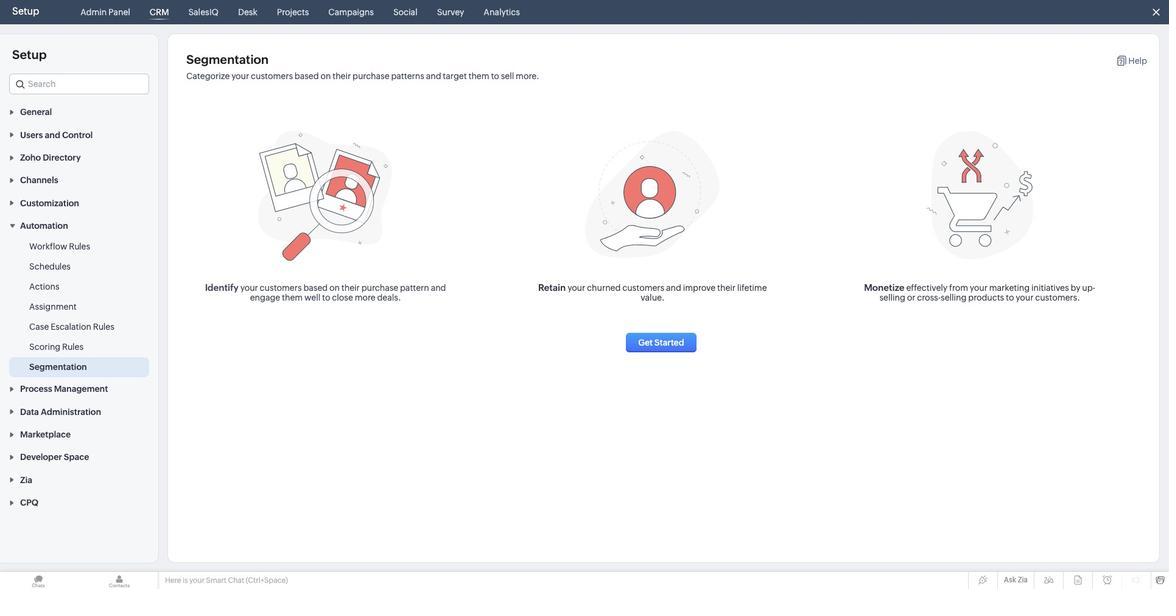 Task type: vqa. For each thing, say whether or not it's contained in the screenshot.
Survey link
yes



Task type: describe. For each thing, give the bounding box(es) containing it.
here
[[165, 577, 181, 585]]

smart
[[206, 577, 227, 585]]

(ctrl+space)
[[246, 577, 288, 585]]

desk link
[[233, 0, 262, 24]]

setup
[[12, 5, 39, 17]]

here is your smart chat (ctrl+space)
[[165, 577, 288, 585]]

social link
[[388, 0, 422, 24]]

chat
[[228, 577, 244, 585]]

panel
[[108, 7, 130, 17]]

salesiq
[[188, 7, 219, 17]]

salesiq link
[[184, 0, 223, 24]]

ask
[[1004, 576, 1016, 585]]

crm
[[150, 7, 169, 17]]

projects link
[[272, 0, 314, 24]]

projects
[[277, 7, 309, 17]]

admin
[[81, 7, 107, 17]]

analytics link
[[479, 0, 525, 24]]

your
[[189, 577, 205, 585]]

crm link
[[145, 0, 174, 24]]



Task type: locate. For each thing, give the bounding box(es) containing it.
campaigns
[[328, 7, 374, 17]]

ask zia
[[1004, 576, 1028, 585]]

desk
[[238, 7, 257, 17]]

survey
[[437, 7, 464, 17]]

chats image
[[0, 572, 77, 589]]

zia
[[1018, 576, 1028, 585]]

admin panel link
[[76, 0, 135, 24]]

survey link
[[432, 0, 469, 24]]

admin panel
[[81, 7, 130, 17]]

contacts image
[[81, 572, 158, 589]]

social
[[393, 7, 418, 17]]

analytics
[[484, 7, 520, 17]]

campaigns link
[[324, 0, 379, 24]]

is
[[183, 577, 188, 585]]



